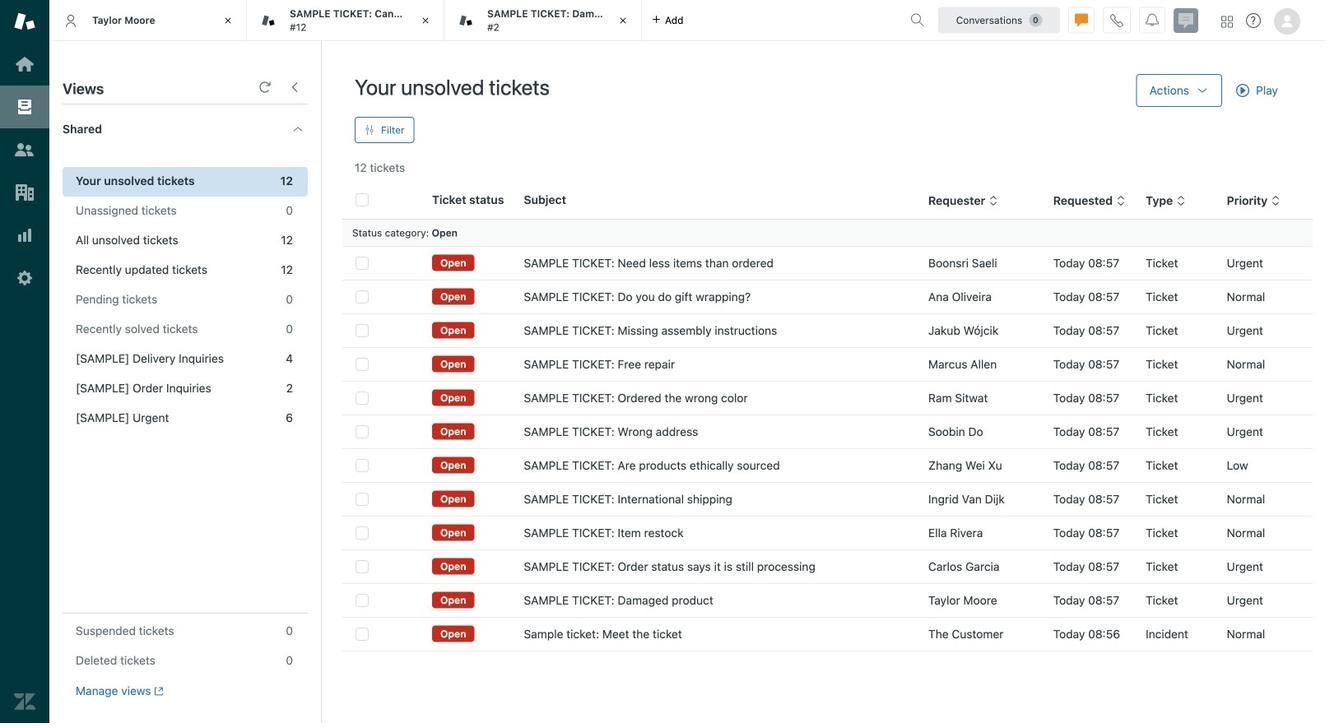 Task type: vqa. For each thing, say whether or not it's contained in the screenshot.
3rd tab's Close image
yes



Task type: locate. For each thing, give the bounding box(es) containing it.
1 horizontal spatial close image
[[417, 12, 434, 29]]

12 row from the top
[[343, 618, 1313, 652]]

4 row from the top
[[343, 348, 1313, 382]]

admin image
[[14, 268, 35, 289]]

heading
[[49, 105, 321, 154]]

1 tab from the left
[[49, 0, 247, 41]]

11 row from the top
[[343, 584, 1313, 618]]

organizations image
[[14, 182, 35, 203]]

customers image
[[14, 139, 35, 161]]

0 horizontal spatial close image
[[220, 12, 236, 29]]

2 close image from the left
[[417, 12, 434, 29]]

6 row from the top
[[343, 415, 1313, 449]]

3 row from the top
[[343, 314, 1313, 348]]

views image
[[14, 96, 35, 118]]

9 row from the top
[[343, 517, 1313, 550]]

tab
[[49, 0, 247, 41], [247, 0, 445, 41], [445, 0, 642, 41]]

tabs tab list
[[49, 0, 904, 41]]

5 row from the top
[[343, 382, 1313, 415]]

1 row from the top
[[343, 247, 1313, 280]]

get started image
[[14, 54, 35, 75]]

2 tab from the left
[[247, 0, 445, 41]]

close image
[[615, 12, 632, 29]]

button displays agent's chat status as away. image
[[1075, 14, 1089, 27]]

row
[[343, 247, 1313, 280], [343, 280, 1313, 314], [343, 314, 1313, 348], [343, 348, 1313, 382], [343, 382, 1313, 415], [343, 415, 1313, 449], [343, 449, 1313, 483], [343, 483, 1313, 517], [343, 517, 1313, 550], [343, 550, 1313, 584], [343, 584, 1313, 618], [343, 618, 1313, 652]]

opens in a new tab image
[[151, 687, 164, 697]]

refresh views pane image
[[259, 81, 272, 94]]

3 tab from the left
[[445, 0, 642, 41]]

10 row from the top
[[343, 550, 1313, 584]]

2 row from the top
[[343, 280, 1313, 314]]

close image
[[220, 12, 236, 29], [417, 12, 434, 29]]

1 close image from the left
[[220, 12, 236, 29]]



Task type: describe. For each thing, give the bounding box(es) containing it.
zendesk image
[[14, 692, 35, 713]]

7 row from the top
[[343, 449, 1313, 483]]

zendesk chat image
[[1174, 8, 1199, 33]]

close image for second tab from the right
[[417, 12, 434, 29]]

zendesk support image
[[14, 11, 35, 32]]

hide panel views image
[[288, 81, 301, 94]]

close image for 3rd tab from the right
[[220, 12, 236, 29]]

get help image
[[1247, 13, 1261, 28]]

reporting image
[[14, 225, 35, 246]]

notifications image
[[1146, 14, 1159, 27]]

main element
[[0, 0, 49, 724]]

zendesk products image
[[1222, 16, 1233, 28]]

8 row from the top
[[343, 483, 1313, 517]]



